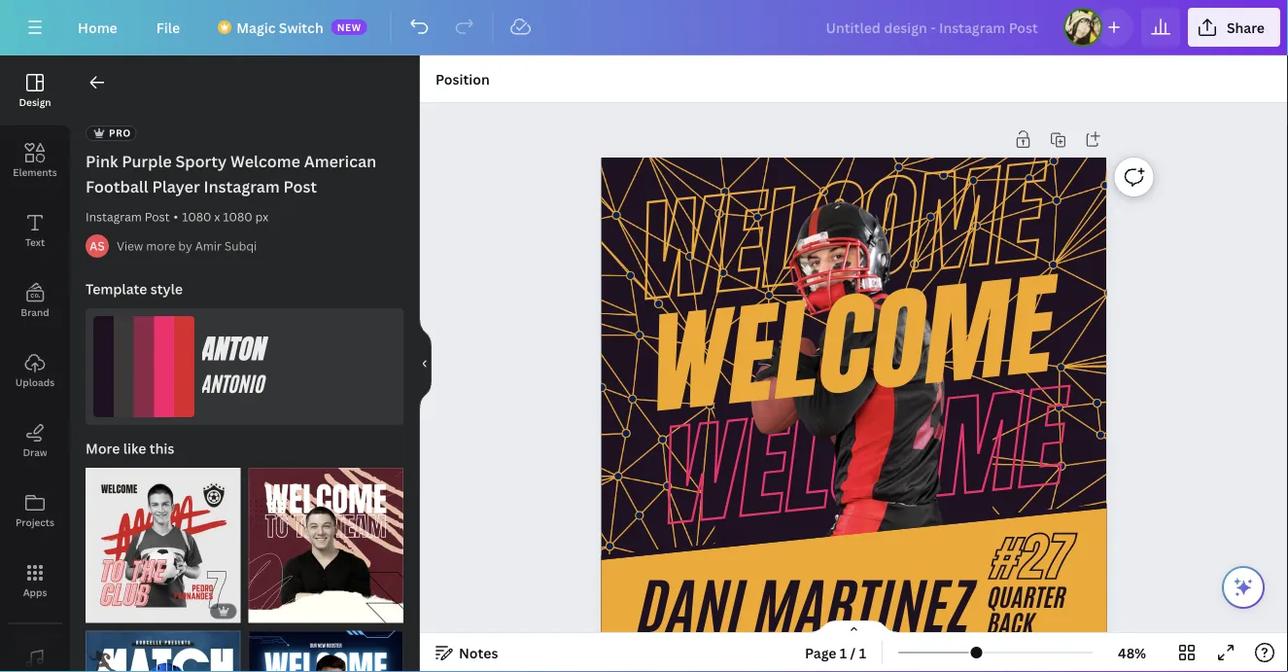 Task type: locate. For each thing, give the bounding box(es) containing it.
black and blue online gaming e-sport league player instagram post image
[[249, 631, 404, 672]]

text button
[[0, 196, 70, 266]]

dani martinez
[[640, 564, 974, 651]]

0 horizontal spatial 1080
[[182, 209, 212, 225]]

back
[[989, 606, 1036, 642]]

more
[[146, 238, 176, 254]]

1 horizontal spatial 1080
[[223, 209, 253, 225]]

instagram down football
[[86, 209, 142, 225]]

anton antonio
[[202, 329, 267, 399]]

blue and white bold football instagram post image
[[86, 631, 241, 672]]

1080 x 1080 px
[[182, 209, 269, 225]]

notes button
[[428, 637, 506, 668]]

american
[[304, 151, 377, 172]]

quarter back
[[989, 580, 1067, 642]]

post down the welcome
[[284, 176, 317, 197]]

style
[[151, 280, 183, 298]]

1080 left x
[[182, 209, 212, 225]]

home link
[[62, 8, 133, 47]]

switch
[[279, 18, 324, 36]]

2 1080 from the left
[[223, 209, 253, 225]]

side panel tab list
[[0, 55, 70, 672]]

amir subqi image
[[86, 234, 109, 258]]

post up more
[[145, 209, 170, 225]]

/
[[851, 643, 856, 662]]

black and blue online gaming e-sport league player instagram post group
[[249, 619, 404, 672]]

0 horizontal spatial 1
[[840, 643, 848, 662]]

abstract lines background  geometric technology image
[[593, 88, 1116, 611]]

post inside pink purple sporty welcome american football player instagram post
[[284, 176, 317, 197]]

1 vertical spatial instagram
[[86, 209, 142, 225]]

1 horizontal spatial 1
[[860, 643, 867, 662]]

text
[[25, 235, 45, 249]]

canva assistant image
[[1232, 576, 1256, 599]]

red grey modern bold welcome new football player instagram post group
[[86, 456, 241, 623]]

post
[[284, 176, 317, 197], [145, 209, 170, 225]]

1 left /
[[840, 643, 848, 662]]

view
[[117, 238, 143, 254]]

hide image
[[419, 317, 432, 410]]

view more by amir subqi
[[117, 238, 257, 254]]

dani
[[640, 564, 746, 651]]

subqi
[[225, 238, 257, 254]]

position button
[[428, 63, 498, 94]]

instagram up 1080 x 1080 px
[[204, 176, 280, 197]]

1 horizontal spatial post
[[284, 176, 317, 197]]

1 vertical spatial post
[[145, 209, 170, 225]]

px
[[255, 209, 269, 225]]

1 horizontal spatial instagram
[[204, 176, 280, 197]]

1080 right x
[[223, 209, 253, 225]]

1 1 from the left
[[840, 643, 848, 662]]

amir subqi element
[[86, 234, 109, 258]]

#27
[[993, 519, 1074, 597]]

red grey modern bold welcome new football player instagram post image
[[86, 468, 241, 623]]

blue and white bold football instagram post group
[[86, 619, 241, 672]]

anton
[[202, 329, 267, 369]]

pink
[[86, 151, 118, 172]]

0 vertical spatial instagram
[[204, 176, 280, 197]]

position
[[436, 70, 490, 88]]

1 right /
[[860, 643, 867, 662]]

0 horizontal spatial post
[[145, 209, 170, 225]]

antonio
[[202, 369, 266, 399]]

share
[[1227, 18, 1266, 36]]

draw
[[23, 446, 47, 459]]

instagram
[[204, 176, 280, 197], [86, 209, 142, 225]]

0 vertical spatial post
[[284, 176, 317, 197]]

welcome
[[633, 131, 1053, 335], [644, 244, 1065, 448], [656, 356, 1076, 560]]

1 1080 from the left
[[182, 209, 212, 225]]

1
[[840, 643, 848, 662], [860, 643, 867, 662]]

show pages image
[[808, 620, 901, 635]]

page
[[805, 643, 837, 662]]

template
[[86, 280, 147, 298]]

file
[[156, 18, 180, 36]]

instagram inside pink purple sporty welcome american football player instagram post
[[204, 176, 280, 197]]

new
[[337, 20, 362, 34]]

purple
[[122, 151, 172, 172]]

1080
[[182, 209, 212, 225], [223, 209, 253, 225]]

quarter
[[989, 580, 1067, 615]]

apps button
[[0, 546, 70, 616]]

welcome
[[231, 151, 301, 172]]

main menu bar
[[0, 0, 1289, 55]]



Task type: vqa. For each thing, say whether or not it's contained in the screenshot.
the topmost With
no



Task type: describe. For each thing, give the bounding box(es) containing it.
player
[[152, 176, 200, 197]]

more
[[86, 439, 120, 458]]

design button
[[0, 55, 70, 125]]

martinez
[[757, 564, 974, 651]]

48%
[[1119, 643, 1147, 662]]

magic switch
[[237, 18, 324, 36]]

more like this
[[86, 439, 174, 458]]

x
[[214, 209, 220, 225]]

like
[[123, 439, 146, 458]]

brand
[[21, 305, 49, 319]]

pink purple sporty welcome american football player instagram post
[[86, 151, 377, 197]]

uploads button
[[0, 336, 70, 406]]

file button
[[141, 8, 196, 47]]

Design title text field
[[811, 8, 1056, 47]]

uploads
[[15, 375, 55, 389]]

home
[[78, 18, 117, 36]]

maroon white abstract esport welcome to the team instagram post image
[[249, 468, 404, 623]]

projects
[[16, 516, 54, 529]]

share button
[[1189, 8, 1281, 47]]

template style
[[86, 280, 183, 298]]

design
[[19, 95, 51, 108]]

elements
[[13, 165, 57, 178]]

0 horizontal spatial instagram
[[86, 209, 142, 225]]

by
[[178, 238, 192, 254]]

maroon white abstract esport welcome to the team instagram post group
[[249, 456, 404, 623]]

magic
[[237, 18, 276, 36]]

projects button
[[0, 476, 70, 546]]

notes
[[459, 643, 498, 662]]

page 1 / 1
[[805, 643, 867, 662]]

sporty
[[176, 151, 227, 172]]

this
[[150, 439, 174, 458]]

48% button
[[1101, 637, 1164, 668]]

amir
[[195, 238, 222, 254]]

football
[[86, 176, 148, 197]]

instagram post
[[86, 209, 170, 225]]

draw button
[[0, 406, 70, 476]]

2 1 from the left
[[860, 643, 867, 662]]

view more by amir subqi button
[[117, 236, 257, 256]]

pro
[[109, 126, 131, 140]]

brand button
[[0, 266, 70, 336]]

apps
[[23, 586, 47, 599]]

elements button
[[0, 125, 70, 196]]



